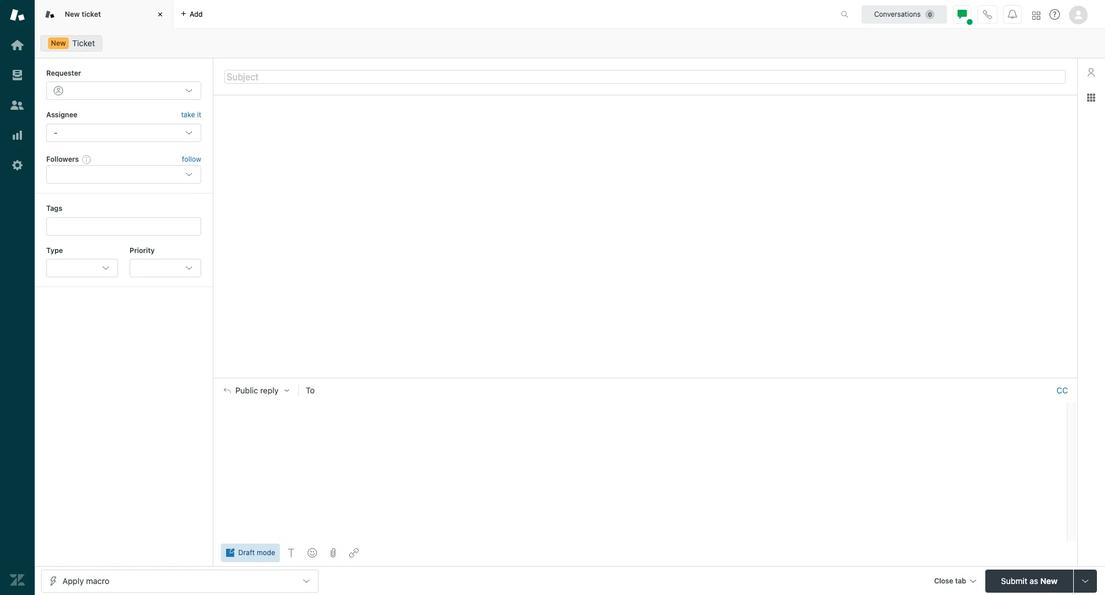 Task type: describe. For each thing, give the bounding box(es) containing it.
macro
[[86, 576, 109, 586]]

secondary element
[[35, 32, 1105, 55]]

submit
[[1001, 576, 1028, 586]]

format text image
[[287, 549, 296, 558]]

new ticket
[[65, 10, 101, 18]]

ticket
[[82, 10, 101, 18]]

reporting image
[[10, 128, 25, 143]]

take it button
[[181, 110, 201, 121]]

requester element
[[46, 82, 201, 100]]

info on adding followers image
[[82, 155, 92, 164]]

add
[[190, 10, 203, 18]]

followers element
[[46, 166, 201, 184]]

zendesk support image
[[10, 8, 25, 23]]

add link (cmd k) image
[[349, 549, 358, 558]]

public reply
[[235, 386, 279, 396]]

main element
[[0, 0, 35, 596]]

new for new
[[51, 39, 66, 47]]

it
[[197, 111, 201, 119]]

notifications image
[[1008, 10, 1017, 19]]

to
[[306, 386, 315, 396]]

add attachment image
[[328, 549, 338, 558]]

follow
[[182, 155, 201, 164]]

ticket
[[72, 38, 95, 48]]

-
[[54, 128, 58, 138]]

type
[[46, 246, 63, 255]]

2 vertical spatial new
[[1041, 576, 1058, 586]]

add button
[[174, 0, 210, 28]]

as
[[1030, 576, 1038, 586]]

customer context image
[[1087, 68, 1096, 77]]

close
[[934, 577, 953, 586]]

public reply button
[[213, 379, 298, 403]]

get started image
[[10, 38, 25, 53]]

followers
[[46, 155, 79, 164]]

cc
[[1057, 386, 1068, 396]]

take it
[[181, 111, 201, 119]]

button displays agent's chat status as online. image
[[958, 10, 967, 19]]

take
[[181, 111, 195, 119]]

draft mode
[[238, 549, 275, 558]]

mode
[[257, 549, 275, 558]]

insert emojis image
[[308, 549, 317, 558]]

conversations button
[[862, 5, 947, 23]]

close image
[[154, 9, 166, 20]]

draft
[[238, 549, 255, 558]]

zendesk products image
[[1032, 11, 1041, 19]]

apply macro
[[62, 576, 109, 586]]



Task type: vqa. For each thing, say whether or not it's contained in the screenshot.
"Linked problem" on the left
no



Task type: locate. For each thing, give the bounding box(es) containing it.
apply
[[62, 576, 84, 586]]

admin image
[[10, 158, 25, 173]]

views image
[[10, 68, 25, 83]]

tags element
[[46, 217, 201, 236]]

new left the ticket
[[65, 10, 80, 18]]

tab
[[955, 577, 966, 586]]

get help image
[[1050, 9, 1060, 20]]

new ticket tab
[[35, 0, 174, 29]]

assignee
[[46, 111, 77, 119]]

1 vertical spatial new
[[51, 39, 66, 47]]

cc button
[[1057, 386, 1068, 396]]

requester
[[46, 69, 81, 78]]

draft mode button
[[221, 544, 280, 563]]

customers image
[[10, 98, 25, 113]]

close tab button
[[929, 570, 981, 595]]

new for new ticket
[[65, 10, 80, 18]]

public
[[235, 386, 258, 396]]

conversations
[[874, 10, 921, 18]]

new left ticket
[[51, 39, 66, 47]]

reply
[[260, 386, 279, 396]]

0 vertical spatial new
[[65, 10, 80, 18]]

tabs tab list
[[35, 0, 829, 29]]

new
[[65, 10, 80, 18], [51, 39, 66, 47], [1041, 576, 1058, 586]]

new inside tab
[[65, 10, 80, 18]]

apps image
[[1087, 93, 1096, 102]]

minimize composer image
[[641, 374, 650, 383]]

close tab
[[934, 577, 966, 586]]

priority
[[130, 246, 155, 255]]

tags
[[46, 204, 62, 213]]

new inside secondary element
[[51, 39, 66, 47]]

displays possible ticket submission types image
[[1081, 577, 1090, 586]]

zendesk image
[[10, 573, 25, 588]]

submit as new
[[1001, 576, 1058, 586]]

Subject field
[[224, 70, 1066, 84]]

new right as
[[1041, 576, 1058, 586]]

assignee element
[[46, 124, 201, 142]]

follow button
[[182, 154, 201, 165]]



